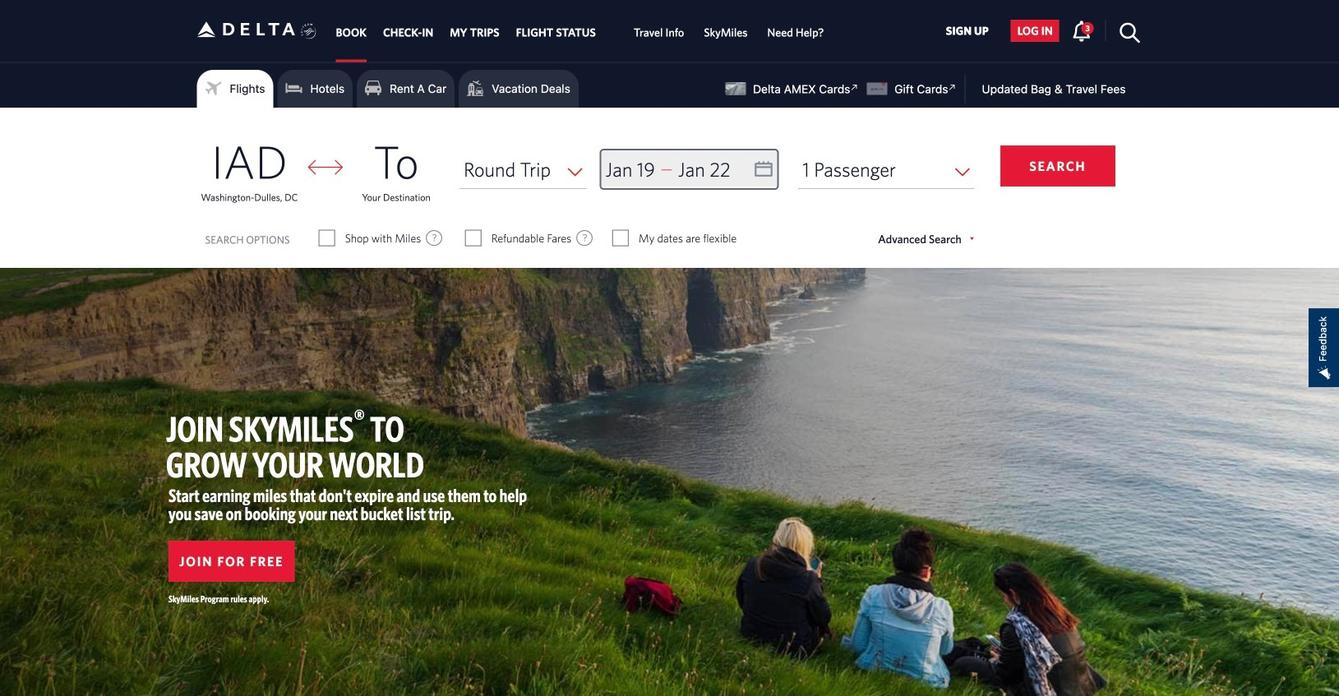 Task type: locate. For each thing, give the bounding box(es) containing it.
None checkbox
[[466, 230, 481, 247]]

skyteam image
[[301, 6, 317, 57]]

None text field
[[602, 151, 778, 189]]

tab list
[[328, 0, 834, 62]]

tab panel
[[0, 108, 1340, 268]]

this link opens another site in a new window that may not follow the same accessibility policies as delta air lines. image
[[945, 80, 961, 95]]

None checkbox
[[320, 230, 334, 247], [614, 230, 628, 247], [320, 230, 334, 247], [614, 230, 628, 247]]

None field
[[460, 151, 587, 189], [799, 151, 975, 189], [460, 151, 587, 189], [799, 151, 975, 189]]



Task type: describe. For each thing, give the bounding box(es) containing it.
this link opens another site in a new window that may not follow the same accessibility policies as delta air lines. image
[[847, 80, 863, 95]]

delta air lines image
[[197, 4, 296, 55]]



Task type: vqa. For each thing, say whether or not it's contained in the screenshot.
the right This link opens another site in a new window that may not follow the same accessibility policies as Delta Air Lines. "icon"
yes



